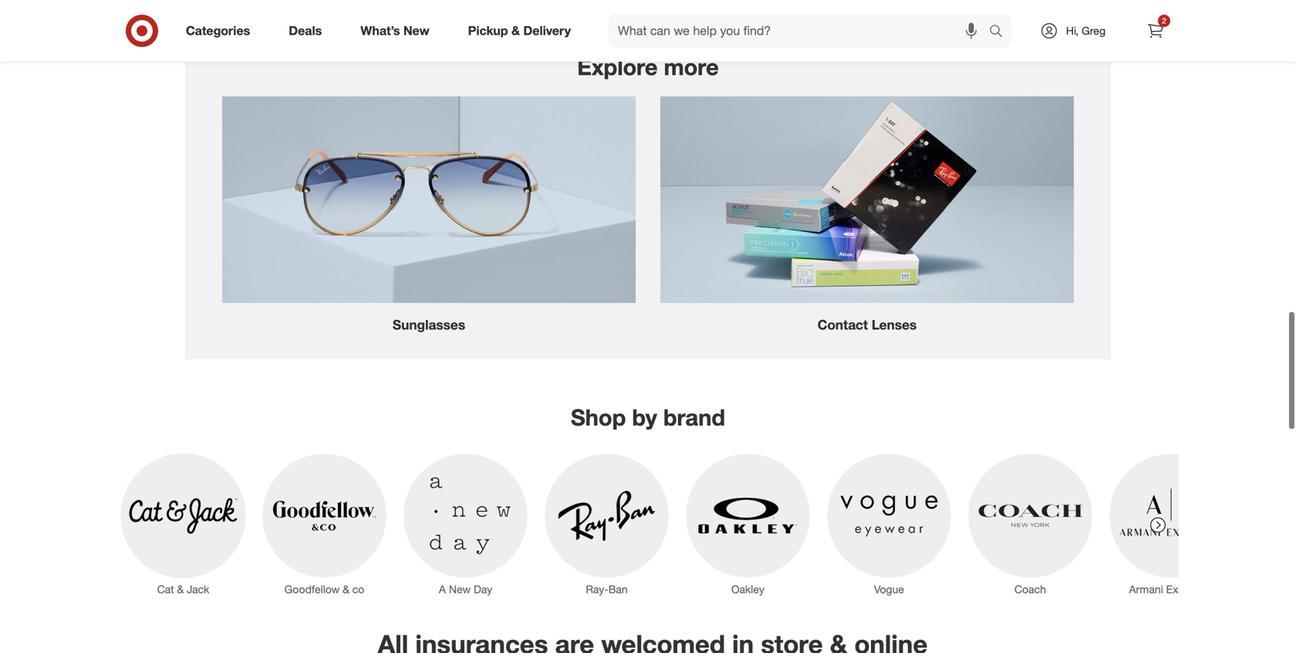 Task type: describe. For each thing, give the bounding box(es) containing it.
what's
[[361, 23, 400, 38]]

vogue image
[[826, 450, 952, 575]]

pickup
[[468, 23, 508, 38]]

by
[[632, 400, 657, 427]]

jack
[[187, 579, 209, 593]]

explore more
[[577, 49, 719, 77]]

contact
[[818, 313, 868, 329]]

co
[[352, 579, 364, 593]]

armani
[[1129, 579, 1163, 593]]

oakley image
[[685, 450, 811, 575]]

shop
[[571, 400, 626, 427]]

cat
[[157, 579, 174, 593]]

search button
[[982, 14, 1019, 51]]

ray-ban link
[[544, 450, 670, 594]]

What can we help you find? suggestions appear below search field
[[609, 14, 993, 48]]

greg
[[1082, 24, 1106, 37]]

hi,
[[1066, 24, 1079, 37]]

cat & jack link
[[120, 450, 246, 594]]

& for goodfellow
[[343, 579, 349, 593]]

armani exchange image
[[1109, 450, 1235, 575]]

what's new link
[[347, 14, 449, 48]]

a
[[439, 579, 446, 593]]

vogue
[[874, 579, 904, 593]]

armani exchange
[[1129, 579, 1214, 593]]

coach link
[[968, 450, 1093, 594]]

a new day image
[[403, 450, 529, 575]]

hi, greg
[[1066, 24, 1106, 37]]

oakley link
[[685, 450, 811, 594]]

new for what's
[[403, 23, 430, 38]]

pickup & delivery link
[[455, 14, 590, 48]]

explore
[[577, 49, 658, 77]]

categories
[[186, 23, 250, 38]]

2 link
[[1139, 14, 1173, 48]]

goodfellow & co image
[[262, 450, 387, 575]]

exchange
[[1166, 579, 1214, 593]]

oakley
[[732, 579, 765, 593]]

ray ban image
[[544, 450, 670, 575]]

deals
[[289, 23, 322, 38]]



Task type: locate. For each thing, give the bounding box(es) containing it.
& for pickup
[[512, 23, 520, 38]]

coach image
[[968, 450, 1093, 575]]

new for a
[[449, 579, 471, 593]]

1 horizontal spatial new
[[449, 579, 471, 593]]

& for cat
[[177, 579, 184, 593]]

0 vertical spatial new
[[403, 23, 430, 38]]

& left co
[[343, 579, 349, 593]]

armani exchange link
[[1109, 450, 1235, 594]]

goodfellow & co link
[[262, 450, 387, 594]]

a new day
[[439, 579, 492, 593]]

brand
[[664, 400, 725, 427]]

day
[[474, 579, 492, 593]]

& right "pickup"
[[512, 23, 520, 38]]

contact lenses
[[818, 313, 917, 329]]

sunglasses
[[393, 313, 465, 329]]

search
[[982, 25, 1019, 40]]

what's new
[[361, 23, 430, 38]]

lenses
[[872, 313, 917, 329]]

cat & jack
[[157, 579, 209, 593]]

new right a
[[449, 579, 471, 593]]

more
[[664, 49, 719, 77]]

0 horizontal spatial new
[[403, 23, 430, 38]]

pickup & delivery
[[468, 23, 571, 38]]

coach
[[1015, 579, 1046, 593]]

& right cat
[[177, 579, 184, 593]]

sunglasses link
[[210, 80, 648, 331]]

&
[[512, 23, 520, 38], [177, 579, 184, 593], [343, 579, 349, 593]]

ray-
[[586, 579, 609, 593]]

ban
[[609, 579, 628, 593]]

shop by brand
[[571, 400, 725, 427]]

1 vertical spatial new
[[449, 579, 471, 593]]

new right what's
[[403, 23, 430, 38]]

vogue link
[[826, 450, 952, 594]]

delivery
[[524, 23, 571, 38]]

new
[[403, 23, 430, 38], [449, 579, 471, 593]]

ray-ban
[[586, 579, 628, 593]]

2
[[1162, 16, 1167, 25]]

2 horizontal spatial &
[[512, 23, 520, 38]]

categories link
[[173, 14, 269, 48]]

cat & jack image
[[120, 450, 246, 575]]

a new day link
[[403, 450, 529, 594]]

goodfellow & co
[[284, 579, 364, 593]]

deals link
[[276, 14, 341, 48]]

1 horizontal spatial &
[[343, 579, 349, 593]]

goodfellow
[[284, 579, 340, 593]]

contact lenses link
[[648, 80, 1087, 331]]

0 horizontal spatial &
[[177, 579, 184, 593]]



Task type: vqa. For each thing, say whether or not it's contained in the screenshot.
the search "button"
yes



